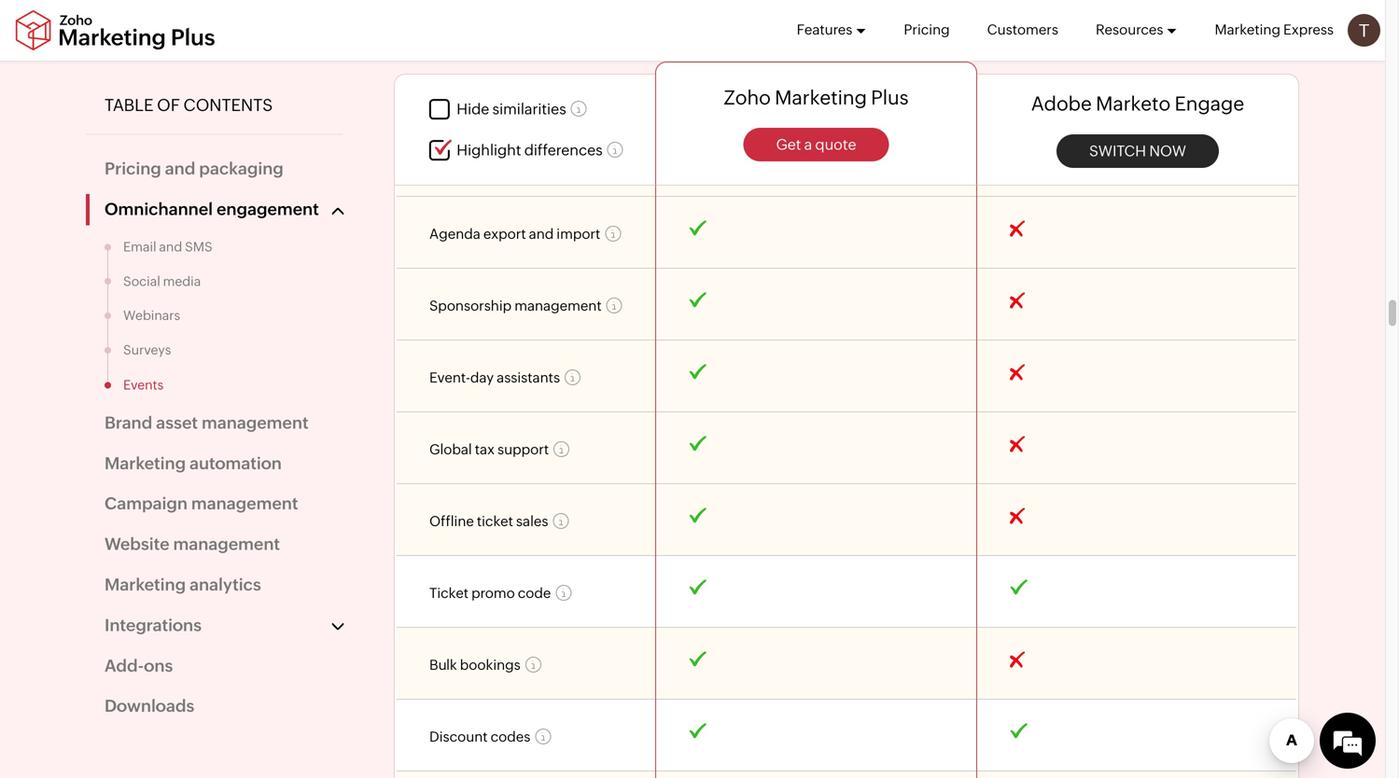 Task type: describe. For each thing, give the bounding box(es) containing it.
of
[[157, 96, 180, 115]]

get a quote
[[776, 136, 857, 153]]

omnichannel
[[105, 200, 213, 219]]

marketing express link
[[1215, 0, 1334, 60]]

and for pricing
[[165, 159, 195, 178]]

customers link
[[987, 0, 1059, 60]]

marketing express
[[1215, 21, 1334, 38]]

website
[[105, 535, 169, 554]]

zoho
[[724, 86, 771, 109]]

social
[[123, 274, 160, 289]]

add-
[[105, 656, 144, 676]]

automation
[[189, 454, 282, 473]]

marketing analytics
[[105, 575, 261, 595]]

social media
[[123, 274, 201, 289]]

management for website management
[[173, 535, 280, 554]]

hide
[[457, 101, 489, 118]]

table
[[105, 96, 154, 115]]

express
[[1284, 21, 1334, 38]]

limited
[[1010, 7, 1059, 23]]

zoho marketingplus logo image
[[14, 10, 217, 51]]

ons
[[144, 656, 173, 676]]

add-ons
[[105, 656, 173, 676]]

marketing for marketing express
[[1215, 21, 1281, 38]]

features link
[[797, 0, 867, 60]]

features
[[797, 21, 853, 38]]

adobe
[[1031, 93, 1092, 115]]

webinars
[[123, 308, 180, 323]]

management for campaign management
[[191, 494, 298, 513]]

marketing automation
[[105, 454, 282, 473]]

quote
[[815, 136, 857, 153]]

engagement
[[217, 200, 319, 219]]

a
[[804, 136, 812, 153]]

get
[[776, 136, 801, 153]]

integrations
[[105, 616, 202, 635]]

engage
[[1175, 93, 1245, 115]]

email
[[123, 239, 156, 254]]



Task type: vqa. For each thing, say whether or not it's contained in the screenshot.
Omnichannel engagement
yes



Task type: locate. For each thing, give the bounding box(es) containing it.
downloads
[[105, 697, 194, 716]]

table of contents
[[105, 96, 273, 115]]

switch
[[1089, 142, 1146, 159]]

highlight
[[457, 142, 521, 159]]

get a quote link
[[743, 128, 889, 162]]

and left sms
[[159, 239, 182, 254]]

pricing up plus
[[904, 21, 950, 38]]

marketing up integrations
[[105, 575, 186, 595]]

1 vertical spatial management
[[191, 494, 298, 513]]

1 vertical spatial pricing
[[105, 159, 161, 178]]

events
[[123, 378, 164, 393]]

campaign
[[105, 494, 188, 513]]

sms
[[185, 239, 213, 254]]

pricing for pricing
[[904, 21, 950, 38]]

and up omnichannel at the left of page
[[165, 159, 195, 178]]

now
[[1149, 142, 1186, 159]]

brand asset management
[[105, 413, 309, 432]]

customers
[[987, 21, 1059, 38]]

marketing
[[1215, 21, 1281, 38], [775, 86, 867, 109], [105, 454, 186, 473], [105, 575, 186, 595]]

0 vertical spatial pricing
[[904, 21, 950, 38]]

differences
[[524, 142, 603, 159]]

surveys
[[123, 342, 171, 357]]

similarities
[[492, 101, 566, 118]]

contents
[[183, 96, 273, 115]]

2 vertical spatial management
[[173, 535, 280, 554]]

analytics
[[189, 575, 261, 595]]

marketing for marketing analytics
[[105, 575, 186, 595]]

1 vertical spatial and
[[159, 239, 182, 254]]

management up automation
[[202, 413, 309, 432]]

resources
[[1096, 21, 1164, 38]]

terry turtle image
[[1348, 14, 1381, 47]]

asset
[[156, 413, 198, 432]]

0 vertical spatial management
[[202, 413, 309, 432]]

hide similarities
[[457, 101, 566, 118]]

email and sms
[[123, 239, 213, 254]]

management
[[202, 413, 309, 432], [191, 494, 298, 513], [173, 535, 280, 554]]

0 horizontal spatial pricing
[[105, 159, 161, 178]]

management down automation
[[191, 494, 298, 513]]

management up the analytics
[[173, 535, 280, 554]]

switch now link
[[1057, 134, 1219, 168]]

brand
[[105, 413, 152, 432]]

pricing for pricing and packaging
[[105, 159, 161, 178]]

1 horizontal spatial pricing
[[904, 21, 950, 38]]

switch now
[[1089, 142, 1186, 159]]

marketo
[[1096, 93, 1171, 115]]

marketing left express
[[1215, 21, 1281, 38]]

plus
[[871, 86, 909, 109]]

packaging
[[199, 159, 284, 178]]

website management
[[105, 535, 280, 554]]

campaign management
[[105, 494, 298, 513]]

highlight differences
[[457, 142, 603, 159]]

0 vertical spatial and
[[165, 159, 195, 178]]

and for email
[[159, 239, 182, 254]]

pricing and packaging
[[105, 159, 284, 178]]

zoho marketing plus
[[724, 86, 909, 109]]

marketing up "campaign"
[[105, 454, 186, 473]]

resources link
[[1096, 0, 1178, 60]]

media
[[163, 274, 201, 289]]

pricing link
[[904, 0, 950, 60]]

and
[[165, 159, 195, 178], [159, 239, 182, 254]]

pricing
[[904, 21, 950, 38], [105, 159, 161, 178]]

adobe marketo engage
[[1031, 93, 1245, 115]]

marketing for marketing automation
[[105, 454, 186, 473]]

marketing up get a quote
[[775, 86, 867, 109]]

pricing up omnichannel at the left of page
[[105, 159, 161, 178]]

omnichannel engagement
[[105, 200, 319, 219]]



